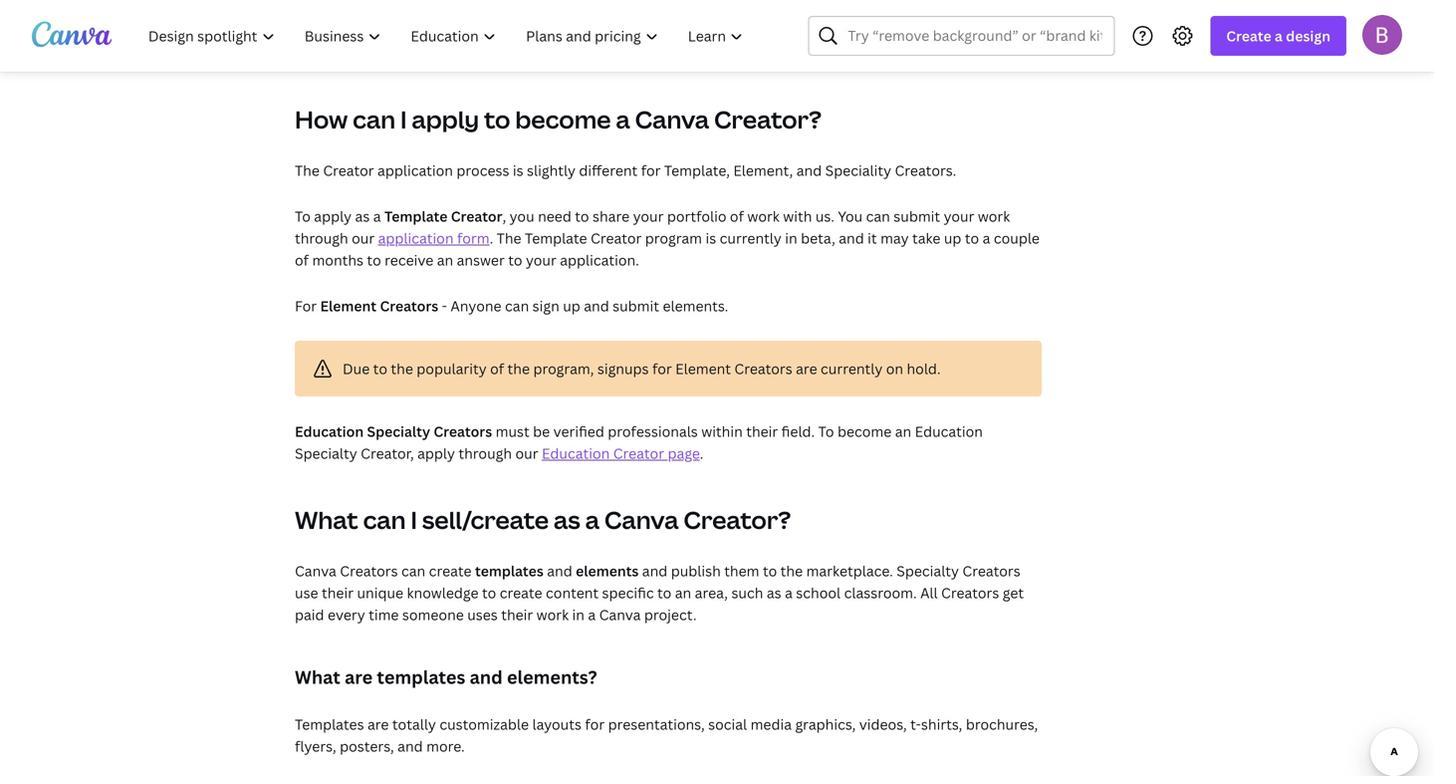 Task type: describe. For each thing, give the bounding box(es) containing it.
t-
[[911, 715, 922, 734]]

to right answer
[[508, 251, 523, 270]]

beta,
[[801, 229, 836, 248]]

more.
[[427, 737, 465, 756]]

and inside the templates are totally customizable layouts for presentations, social media graphics, videos, t-shirts, brochures, flyers, posters, and more.
[[398, 737, 423, 756]]

canva up elements
[[605, 504, 679, 536]]

time
[[369, 605, 399, 624]]

creator up form
[[451, 207, 503, 226]]

in inside ". the template creator program is currently in beta, and it may take up to a couple of months to receive an answer to your application."
[[785, 229, 798, 248]]

someone
[[402, 605, 464, 624]]

how
[[295, 103, 348, 135]]

1 vertical spatial their
[[322, 583, 354, 602]]

can up 'knowledge'
[[402, 561, 426, 580]]

creators.
[[895, 161, 957, 180]]

publish
[[671, 561, 721, 580]]

a down "content"
[[588, 605, 596, 624]]

posters,
[[340, 737, 394, 756]]

with
[[783, 207, 812, 226]]

and up "content"
[[547, 561, 573, 580]]

. the template creator program is currently in beta, and it may take up to a couple of months to receive an answer to your application.
[[295, 229, 1040, 270]]

use
[[295, 583, 318, 602]]

creator inside ". the template creator program is currently in beta, and it may take up to a couple of months to receive an answer to your application."
[[591, 229, 642, 248]]

verified
[[554, 422, 605, 441]]

the creator application process is slightly different for template, element, and speciality creators.
[[295, 161, 957, 180]]

application.
[[560, 251, 639, 270]]

top level navigation element
[[135, 16, 761, 56]]

for
[[295, 296, 317, 315]]

2 horizontal spatial work
[[978, 207, 1011, 226]]

1 vertical spatial templates
[[377, 665, 466, 689]]

i for sell/create
[[411, 504, 417, 536]]

can left sign
[[505, 296, 529, 315]]

create a design button
[[1211, 16, 1347, 56]]

slightly
[[527, 161, 576, 180]]

,
[[503, 207, 506, 226]]

canva up template,
[[635, 103, 710, 135]]

canva up use
[[295, 561, 337, 580]]

templates
[[295, 715, 364, 734]]

0 horizontal spatial element
[[320, 296, 377, 315]]

a up elements
[[585, 504, 600, 536]]

a up application form
[[373, 207, 381, 226]]

professionals
[[608, 422, 698, 441]]

1 vertical spatial .
[[700, 444, 704, 463]]

and down the application.
[[584, 296, 609, 315]]

shirts,
[[922, 715, 963, 734]]

hold.
[[907, 359, 941, 378]]

0 vertical spatial apply
[[412, 103, 479, 135]]

to right due
[[373, 359, 388, 378]]

1 horizontal spatial as
[[554, 504, 581, 536]]

work inside and publish them to the marketplace. specialty creators use their unique knowledge to create content specific to an area, such as a school classroom. all creators get paid every time someone uses their work in a canva project.
[[537, 605, 569, 624]]

to inside must be verified professionals within their field. to become an education specialty creator, apply through our
[[819, 422, 834, 441]]

to apply as a template creator ,
[[295, 207, 506, 226]]

our inside must be verified professionals within their field. to become an education specialty creator, apply through our
[[516, 444, 539, 463]]

graphics,
[[796, 715, 856, 734]]

due to the popularity of the program, signups for element creators are currently on hold.
[[343, 359, 941, 378]]

how can i apply to become a canva creator?
[[295, 103, 822, 135]]

1 vertical spatial creator?
[[684, 504, 791, 536]]

. inside ". the template creator program is currently in beta, and it may take up to a couple of months to receive an answer to your application."
[[490, 229, 493, 248]]

you
[[510, 207, 535, 226]]

education creator page link
[[542, 444, 700, 463]]

take
[[913, 229, 941, 248]]

sign
[[533, 296, 560, 315]]

a inside ". the template creator program is currently in beta, and it may take up to a couple of months to receive an answer to your application."
[[983, 229, 991, 248]]

1 vertical spatial element
[[676, 359, 731, 378]]

1 horizontal spatial currently
[[821, 359, 883, 378]]

page
[[668, 444, 700, 463]]

creators up get
[[963, 561, 1021, 580]]

0 vertical spatial as
[[355, 207, 370, 226]]

field.
[[782, 422, 815, 441]]

apply inside must be verified professionals within their field. to become an education specialty creator, apply through our
[[418, 444, 455, 463]]

to up project.
[[658, 583, 672, 602]]

elements
[[576, 561, 639, 580]]

and up customizable
[[470, 665, 503, 689]]

answer
[[457, 251, 505, 270]]

education specialty creators
[[295, 422, 492, 441]]

project.
[[645, 605, 697, 624]]

create a design
[[1227, 26, 1331, 45]]

process
[[457, 161, 510, 180]]

education for education creator page .
[[542, 444, 610, 463]]

on
[[886, 359, 904, 378]]

elements.
[[663, 296, 729, 315]]

can down creator,
[[363, 504, 406, 536]]

1 horizontal spatial work
[[748, 207, 780, 226]]

social
[[708, 715, 747, 734]]

education inside must be verified professionals within their field. to become an education specialty creator, apply through our
[[915, 422, 983, 441]]

what can i sell/create as a canva creator?
[[295, 504, 791, 536]]

area,
[[695, 583, 728, 602]]

education for education specialty creators
[[295, 422, 364, 441]]

creators left the must
[[434, 422, 492, 441]]

such
[[732, 583, 764, 602]]

-
[[442, 296, 447, 315]]

2 vertical spatial of
[[490, 359, 504, 378]]

need
[[538, 207, 572, 226]]

1 horizontal spatial the
[[508, 359, 530, 378]]

create
[[1227, 26, 1272, 45]]

presentations,
[[608, 715, 705, 734]]

0 horizontal spatial the
[[295, 161, 320, 180]]

must be verified professionals within their field. to become an education specialty creator, apply through our
[[295, 422, 983, 463]]

are for what are templates and elements?
[[345, 665, 373, 689]]

different
[[579, 161, 638, 180]]

receive
[[385, 251, 434, 270]]

anyone
[[451, 296, 502, 315]]

sell/create
[[422, 504, 549, 536]]

1 vertical spatial up
[[563, 296, 581, 315]]

Try "remove background" or "brand kit" search field
[[848, 17, 1102, 55]]

to left couple
[[965, 229, 980, 248]]

you
[[838, 207, 863, 226]]

0 vertical spatial templates
[[475, 561, 544, 580]]

flyers,
[[295, 737, 336, 756]]

our inside you need to share your portfolio of work with us. you can submit your work through our
[[352, 229, 375, 248]]

can inside you need to share your portfolio of work with us. you can submit your work through our
[[866, 207, 891, 226]]

unique
[[357, 583, 404, 602]]

all
[[921, 583, 938, 602]]

creator,
[[361, 444, 414, 463]]

in inside and publish them to the marketplace. specialty creators use their unique knowledge to create content specific to an area, such as a school classroom. all creators get paid every time someone uses their work in a canva project.
[[572, 605, 585, 624]]

speciality
[[826, 161, 892, 180]]

every
[[328, 605, 365, 624]]

to up process on the left top of page
[[484, 103, 511, 135]]

due
[[343, 359, 370, 378]]

must
[[496, 422, 530, 441]]

portfolio
[[667, 207, 727, 226]]

an inside and publish them to the marketplace. specialty creators use their unique knowledge to create content specific to an area, such as a school classroom. all creators get paid every time someone uses their work in a canva project.
[[675, 583, 692, 602]]

you need to share your portfolio of work with us. you can submit your work through our
[[295, 207, 1011, 248]]

videos,
[[860, 715, 907, 734]]

for inside the templates are totally customizable layouts for presentations, social media graphics, videos, t-shirts, brochures, flyers, posters, and more.
[[585, 715, 605, 734]]

content
[[546, 583, 599, 602]]

within
[[702, 422, 743, 441]]

0 vertical spatial are
[[796, 359, 818, 378]]

of inside ". the template creator program is currently in beta, and it may take up to a couple of months to receive an answer to your application."
[[295, 251, 309, 270]]

program,
[[533, 359, 594, 378]]

them
[[725, 561, 760, 580]]

become inside must be verified professionals within their field. to become an education specialty creator, apply through our
[[838, 422, 892, 441]]

specialty inside must be verified professionals within their field. to become an education specialty creator, apply through our
[[295, 444, 357, 463]]



Task type: vqa. For each thing, say whether or not it's contained in the screenshot.
the middle of
yes



Task type: locate. For each thing, give the bounding box(es) containing it.
i right how on the left top of the page
[[400, 103, 407, 135]]

0 vertical spatial in
[[785, 229, 798, 248]]

to
[[295, 207, 311, 226], [819, 422, 834, 441]]

1 horizontal spatial to
[[819, 422, 834, 441]]

template,
[[664, 161, 730, 180]]

specialty up all
[[897, 561, 959, 580]]

1 horizontal spatial .
[[700, 444, 704, 463]]

education
[[295, 422, 364, 441], [915, 422, 983, 441], [542, 444, 610, 463]]

0 vertical spatial the
[[295, 161, 320, 180]]

1 horizontal spatial our
[[516, 444, 539, 463]]

apply down education specialty creators
[[418, 444, 455, 463]]

templates are totally customizable layouts for presentations, social media graphics, videos, t-shirts, brochures, flyers, posters, and more.
[[295, 715, 1038, 756]]

0 vertical spatial to
[[295, 207, 311, 226]]

2 horizontal spatial the
[[781, 561, 803, 580]]

creator? up them
[[684, 504, 791, 536]]

0 horizontal spatial specialty
[[295, 444, 357, 463]]

2 vertical spatial their
[[501, 605, 533, 624]]

submit up take
[[894, 207, 941, 226]]

1 horizontal spatial template
[[525, 229, 587, 248]]

0 horizontal spatial the
[[391, 359, 413, 378]]

classroom.
[[844, 583, 917, 602]]

0 horizontal spatial as
[[355, 207, 370, 226]]

become
[[515, 103, 611, 135], [838, 422, 892, 441]]

1 horizontal spatial is
[[706, 229, 717, 248]]

1 horizontal spatial in
[[785, 229, 798, 248]]

creators up unique
[[340, 561, 398, 580]]

submit down the application.
[[613, 296, 660, 315]]

through inside must be verified professionals within their field. to become an education specialty creator, apply through our
[[459, 444, 512, 463]]

1 horizontal spatial become
[[838, 422, 892, 441]]

specialty inside and publish them to the marketplace. specialty creators use their unique knowledge to create content specific to an area, such as a school classroom. all creators get paid every time someone uses their work in a canva project.
[[897, 561, 959, 580]]

to right need
[[575, 207, 589, 226]]

1 horizontal spatial submit
[[894, 207, 941, 226]]

1 what from the top
[[295, 504, 358, 536]]

creators right all
[[942, 583, 1000, 602]]

canva inside and publish them to the marketplace. specialty creators use their unique knowledge to create content specific to an area, such as a school classroom. all creators get paid every time someone uses their work in a canva project.
[[599, 605, 641, 624]]

program
[[645, 229, 702, 248]]

0 horizontal spatial create
[[429, 561, 472, 580]]

1 vertical spatial as
[[554, 504, 581, 536]]

is inside ". the template creator program is currently in beta, and it may take up to a couple of months to receive an answer to your application."
[[706, 229, 717, 248]]

up inside ". the template creator program is currently in beta, and it may take up to a couple of months to receive an answer to your application."
[[944, 229, 962, 248]]

1 application from the top
[[378, 161, 453, 180]]

of inside you need to share your portfolio of work with us. you can submit your work through our
[[730, 207, 744, 226]]

the inside and publish them to the marketplace. specialty creators use their unique knowledge to create content specific to an area, such as a school classroom. all creators get paid every time someone uses their work in a canva project.
[[781, 561, 803, 580]]

as up elements
[[554, 504, 581, 536]]

for right different
[[641, 161, 661, 180]]

1 horizontal spatial specialty
[[367, 422, 430, 441]]

the down how on the left top of the page
[[295, 161, 320, 180]]

specialty up creator,
[[367, 422, 430, 441]]

as up "months"
[[355, 207, 370, 226]]

0 vertical spatial of
[[730, 207, 744, 226]]

what up templates
[[295, 665, 341, 689]]

0 vertical spatial their
[[746, 422, 778, 441]]

brochures,
[[966, 715, 1038, 734]]

application form link
[[378, 229, 490, 248]]

as right 'such'
[[767, 583, 782, 602]]

element,
[[734, 161, 793, 180]]

and down totally
[[398, 737, 423, 756]]

0 vertical spatial create
[[429, 561, 472, 580]]

2 vertical spatial specialty
[[897, 561, 959, 580]]

popularity
[[417, 359, 487, 378]]

an inside ". the template creator program is currently in beta, and it may take up to a couple of months to receive an answer to your application."
[[437, 251, 454, 270]]

and inside ". the template creator program is currently in beta, and it may take up to a couple of months to receive an answer to your application."
[[839, 229, 865, 248]]

a inside dropdown button
[[1275, 26, 1283, 45]]

0 horizontal spatial our
[[352, 229, 375, 248]]

1 vertical spatial for
[[653, 359, 672, 378]]

uses
[[468, 605, 498, 624]]

0 vertical spatial is
[[513, 161, 524, 180]]

canva
[[635, 103, 710, 135], [605, 504, 679, 536], [295, 561, 337, 580], [599, 605, 641, 624]]

i left "sell/create" on the bottom left
[[411, 504, 417, 536]]

customizable
[[440, 715, 529, 734]]

1 horizontal spatial templates
[[475, 561, 544, 580]]

1 vertical spatial submit
[[613, 296, 660, 315]]

template down need
[[525, 229, 587, 248]]

create inside and publish them to the marketplace. specialty creators use their unique knowledge to create content specific to an area, such as a school classroom. all creators get paid every time someone uses their work in a canva project.
[[500, 583, 543, 602]]

as
[[355, 207, 370, 226], [554, 504, 581, 536], [767, 583, 782, 602]]

in down "content"
[[572, 605, 585, 624]]

creators
[[380, 296, 439, 315], [735, 359, 793, 378], [434, 422, 492, 441], [340, 561, 398, 580], [963, 561, 1021, 580], [942, 583, 1000, 602]]

0 horizontal spatial template
[[385, 207, 448, 226]]

0 vertical spatial application
[[378, 161, 453, 180]]

1 vertical spatial application
[[378, 229, 454, 248]]

us.
[[816, 207, 835, 226]]

their up every
[[322, 583, 354, 602]]

layouts
[[532, 715, 582, 734]]

2 vertical spatial are
[[368, 715, 389, 734]]

education creator page .
[[542, 444, 704, 463]]

apply
[[412, 103, 479, 135], [314, 207, 352, 226], [418, 444, 455, 463]]

0 vertical spatial currently
[[720, 229, 782, 248]]

0 horizontal spatial education
[[295, 422, 364, 441]]

1 horizontal spatial your
[[633, 207, 664, 226]]

2 vertical spatial apply
[[418, 444, 455, 463]]

0 horizontal spatial submit
[[613, 296, 660, 315]]

your up program
[[633, 207, 664, 226]]

0 vertical spatial specialty
[[367, 422, 430, 441]]

0 vertical spatial up
[[944, 229, 962, 248]]

to up "uses"
[[482, 583, 496, 602]]

are for templates are totally customizable layouts for presentations, social media graphics, videos, t-shirts, brochures, flyers, posters, and more.
[[368, 715, 389, 734]]

to left receive
[[367, 251, 381, 270]]

create left "content"
[[500, 583, 543, 602]]

1 vertical spatial apply
[[314, 207, 352, 226]]

media
[[751, 715, 792, 734]]

submit inside you need to share your portfolio of work with us. you can submit your work through our
[[894, 207, 941, 226]]

is
[[513, 161, 524, 180], [706, 229, 717, 248]]

their
[[746, 422, 778, 441], [322, 583, 354, 602], [501, 605, 533, 624]]

share
[[593, 207, 630, 226]]

a up the creator application process is slightly different for template, element, and speciality creators. on the top
[[616, 103, 630, 135]]

paid
[[295, 605, 324, 624]]

2 horizontal spatial an
[[895, 422, 912, 441]]

1 vertical spatial to
[[819, 422, 834, 441]]

0 vertical spatial creator?
[[714, 103, 822, 135]]

a left couple
[[983, 229, 991, 248]]

it
[[868, 229, 877, 248]]

school
[[796, 583, 841, 602]]

0 horizontal spatial an
[[437, 251, 454, 270]]

application up to apply as a template creator ,
[[378, 161, 453, 180]]

are up field.
[[796, 359, 818, 378]]

form
[[457, 229, 490, 248]]

a left school
[[785, 583, 793, 602]]

1 vertical spatial become
[[838, 422, 892, 441]]

creator? up element,
[[714, 103, 822, 135]]

your down need
[[526, 251, 557, 270]]

for element creators - anyone can sign up and submit elements.
[[295, 296, 729, 315]]

creators up field.
[[735, 359, 793, 378]]

and publish them to the marketplace. specialty creators use their unique knowledge to create content specific to an area, such as a school classroom. all creators get paid every time someone uses their work in a canva project.
[[295, 561, 1024, 624]]

0 horizontal spatial their
[[322, 583, 354, 602]]

0 vertical spatial submit
[[894, 207, 941, 226]]

the up school
[[781, 561, 803, 580]]

0 vertical spatial element
[[320, 296, 377, 315]]

1 horizontal spatial their
[[501, 605, 533, 624]]

templates up "uses"
[[475, 561, 544, 580]]

the left program, at the top of page
[[508, 359, 530, 378]]

be
[[533, 422, 550, 441]]

1 horizontal spatial through
[[459, 444, 512, 463]]

through inside you need to share your portfolio of work with us. you can submit your work through our
[[295, 229, 348, 248]]

application form
[[378, 229, 490, 248]]

what for what are templates and elements?
[[295, 665, 341, 689]]

2 horizontal spatial as
[[767, 583, 782, 602]]

education down verified
[[542, 444, 610, 463]]

1 vertical spatial of
[[295, 251, 309, 270]]

what for what can i sell/create as a canva creator?
[[295, 504, 358, 536]]

templates up totally
[[377, 665, 466, 689]]

specialty left creator,
[[295, 444, 357, 463]]

0 vertical spatial what
[[295, 504, 358, 536]]

0 vertical spatial .
[[490, 229, 493, 248]]

currently left the on
[[821, 359, 883, 378]]

0 vertical spatial i
[[400, 103, 407, 135]]

. down within
[[700, 444, 704, 463]]

2 horizontal spatial their
[[746, 422, 778, 441]]

0 vertical spatial our
[[352, 229, 375, 248]]

1 horizontal spatial an
[[675, 583, 692, 602]]

specific
[[602, 583, 654, 602]]

0 horizontal spatial your
[[526, 251, 557, 270]]

submit
[[894, 207, 941, 226], [613, 296, 660, 315]]

in down with
[[785, 229, 798, 248]]

2 vertical spatial as
[[767, 583, 782, 602]]

0 horizontal spatial up
[[563, 296, 581, 315]]

signups
[[598, 359, 649, 378]]

currently
[[720, 229, 782, 248], [821, 359, 883, 378]]

your
[[633, 207, 664, 226], [944, 207, 975, 226], [526, 251, 557, 270]]

1 vertical spatial our
[[516, 444, 539, 463]]

for right layouts
[[585, 715, 605, 734]]

creators left -
[[380, 296, 439, 315]]

create up 'knowledge'
[[429, 561, 472, 580]]

are
[[796, 359, 818, 378], [345, 665, 373, 689], [368, 715, 389, 734]]

marketplace.
[[807, 561, 894, 580]]

1 vertical spatial specialty
[[295, 444, 357, 463]]

is down 'portfolio'
[[706, 229, 717, 248]]

as inside and publish them to the marketplace. specialty creators use their unique knowledge to create content specific to an area, such as a school classroom. all creators get paid every time someone uses their work in a canva project.
[[767, 583, 782, 602]]

the right due
[[391, 359, 413, 378]]

work up couple
[[978, 207, 1011, 226]]

to up for
[[295, 207, 311, 226]]

and up specific
[[642, 561, 668, 580]]

to right field.
[[819, 422, 834, 441]]

are inside the templates are totally customizable layouts for presentations, social media graphics, videos, t-shirts, brochures, flyers, posters, and more.
[[368, 715, 389, 734]]

element down elements.
[[676, 359, 731, 378]]

an down the publish
[[675, 583, 692, 602]]

canva down specific
[[599, 605, 641, 624]]

the inside ". the template creator program is currently in beta, and it may take up to a couple of months to receive an answer to your application."
[[497, 229, 522, 248]]

currently inside ". the template creator program is currently in beta, and it may take up to a couple of months to receive an answer to your application."
[[720, 229, 782, 248]]

and
[[797, 161, 822, 180], [839, 229, 865, 248], [584, 296, 609, 315], [547, 561, 573, 580], [642, 561, 668, 580], [470, 665, 503, 689], [398, 737, 423, 756]]

1 horizontal spatial create
[[500, 583, 543, 602]]

template up application form link
[[385, 207, 448, 226]]

work down "content"
[[537, 605, 569, 624]]

1 vertical spatial is
[[706, 229, 717, 248]]

are up templates
[[345, 665, 373, 689]]

of right 'portfolio'
[[730, 207, 744, 226]]

2 horizontal spatial specialty
[[897, 561, 959, 580]]

knowledge
[[407, 583, 479, 602]]

2 horizontal spatial of
[[730, 207, 744, 226]]

through down the must
[[459, 444, 512, 463]]

for right the signups
[[653, 359, 672, 378]]

an inside must be verified professionals within their field. to become an education specialty creator, apply through our
[[895, 422, 912, 441]]

the
[[391, 359, 413, 378], [508, 359, 530, 378], [781, 561, 803, 580]]

in
[[785, 229, 798, 248], [572, 605, 585, 624]]

couple
[[994, 229, 1040, 248]]

become right field.
[[838, 422, 892, 441]]

0 horizontal spatial .
[[490, 229, 493, 248]]

the down ,
[[497, 229, 522, 248]]

is left 'slightly'
[[513, 161, 524, 180]]

your inside ". the template creator program is currently in beta, and it may take up to a couple of months to receive an answer to your application."
[[526, 251, 557, 270]]

0 horizontal spatial of
[[295, 251, 309, 270]]

work left with
[[748, 207, 780, 226]]

an down the on
[[895, 422, 912, 441]]

0 horizontal spatial templates
[[377, 665, 466, 689]]

0 vertical spatial become
[[515, 103, 611, 135]]

may
[[881, 229, 909, 248]]

element
[[320, 296, 377, 315], [676, 359, 731, 378]]

1 vertical spatial are
[[345, 665, 373, 689]]

what up use
[[295, 504, 358, 536]]

their right "uses"
[[501, 605, 533, 624]]

creator?
[[714, 103, 822, 135], [684, 504, 791, 536]]

a left design
[[1275, 26, 1283, 45]]

1 horizontal spatial education
[[542, 444, 610, 463]]

months
[[312, 251, 364, 270]]

0 horizontal spatial currently
[[720, 229, 782, 248]]

to inside you need to share your portfolio of work with us. you can submit your work through our
[[575, 207, 589, 226]]

can right how on the left top of the page
[[353, 103, 396, 135]]

up right take
[[944, 229, 962, 248]]

0 vertical spatial through
[[295, 229, 348, 248]]

0 vertical spatial for
[[641, 161, 661, 180]]

template
[[385, 207, 448, 226], [525, 229, 587, 248]]

what are templates and elements?
[[295, 665, 597, 689]]

apply up "months"
[[314, 207, 352, 226]]

and inside and publish them to the marketplace. specialty creators use their unique knowledge to create content specific to an area, such as a school classroom. all creators get paid every time someone uses their work in a canva project.
[[642, 561, 668, 580]]

up
[[944, 229, 962, 248], [563, 296, 581, 315]]

2 application from the top
[[378, 229, 454, 248]]

1 horizontal spatial up
[[944, 229, 962, 248]]

creator down professionals
[[613, 444, 665, 463]]

get
[[1003, 583, 1024, 602]]

our
[[352, 229, 375, 248], [516, 444, 539, 463]]

0 horizontal spatial in
[[572, 605, 585, 624]]

design
[[1287, 26, 1331, 45]]

template inside ". the template creator program is currently in beta, and it may take up to a couple of months to receive an answer to your application."
[[525, 229, 587, 248]]

1 vertical spatial what
[[295, 665, 341, 689]]

their inside must be verified professionals within their field. to become an education specialty creator, apply through our
[[746, 422, 778, 441]]

their left field.
[[746, 422, 778, 441]]

bob builder image
[[1363, 15, 1403, 55]]

the
[[295, 161, 320, 180], [497, 229, 522, 248]]

education up creator,
[[295, 422, 364, 441]]

1 horizontal spatial the
[[497, 229, 522, 248]]

totally
[[392, 715, 436, 734]]

our down the must
[[516, 444, 539, 463]]

apply up process on the left top of page
[[412, 103, 479, 135]]

our up "months"
[[352, 229, 375, 248]]

2 vertical spatial an
[[675, 583, 692, 602]]

and left it
[[839, 229, 865, 248]]

2 what from the top
[[295, 665, 341, 689]]

to
[[484, 103, 511, 135], [575, 207, 589, 226], [965, 229, 980, 248], [367, 251, 381, 270], [508, 251, 523, 270], [373, 359, 388, 378], [763, 561, 777, 580], [482, 583, 496, 602], [658, 583, 672, 602]]

through
[[295, 229, 348, 248], [459, 444, 512, 463]]

canva creators can create templates and elements
[[295, 561, 639, 580]]

of
[[730, 207, 744, 226], [295, 251, 309, 270], [490, 359, 504, 378]]

i for apply
[[400, 103, 407, 135]]

2 horizontal spatial your
[[944, 207, 975, 226]]

1 vertical spatial in
[[572, 605, 585, 624]]

0 vertical spatial an
[[437, 251, 454, 270]]

become up 'slightly'
[[515, 103, 611, 135]]

can up it
[[866, 207, 891, 226]]

elements?
[[507, 665, 597, 689]]

0 horizontal spatial become
[[515, 103, 611, 135]]

to right them
[[763, 561, 777, 580]]

and right element,
[[797, 161, 822, 180]]

creator down how on the left top of the page
[[323, 161, 374, 180]]



